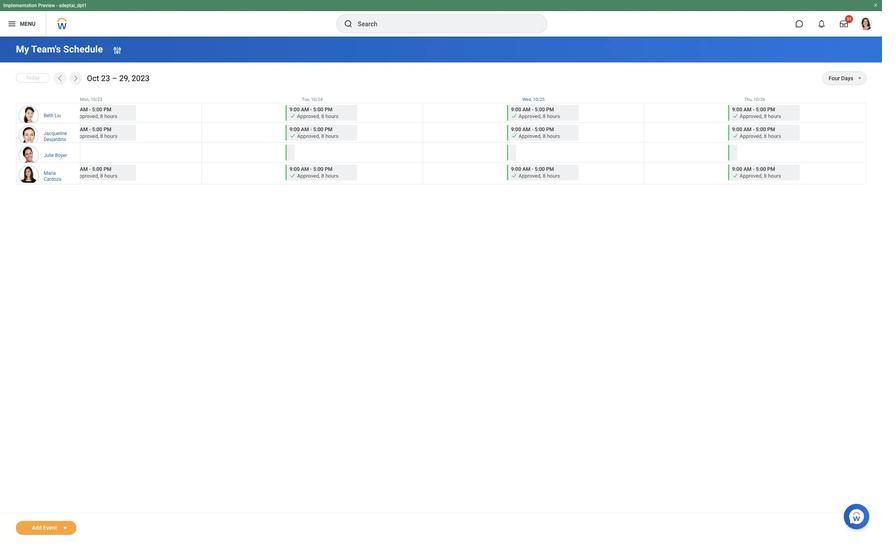 Task type: locate. For each thing, give the bounding box(es) containing it.
menu banner
[[0, 0, 882, 37]]

menu button
[[0, 11, 46, 37]]

implementation
[[3, 3, 37, 8]]

four
[[829, 75, 840, 82]]

maria cardoza
[[44, 170, 61, 182]]

chevron right image
[[71, 74, 79, 82]]

1 horizontal spatial caret down image
[[855, 75, 865, 82]]

0 vertical spatial caret down image
[[855, 75, 865, 82]]

chevron left image
[[56, 74, 64, 82]]

jacqueline desjardins
[[44, 131, 67, 142]]

23
[[101, 73, 110, 83]]

four days
[[829, 75, 854, 82]]

my team's schedule main content
[[0, 37, 882, 543]]

caret down image right the event
[[60, 525, 70, 532]]

menu
[[20, 21, 36, 27]]

four days button
[[823, 72, 854, 85]]

profile logan mcneil image
[[860, 18, 873, 32]]

adeptai_dpt1
[[59, 3, 87, 8]]

days
[[841, 75, 854, 82]]

add
[[32, 525, 42, 531]]

close environment banner image
[[874, 3, 878, 8]]

1 vertical spatial caret down image
[[60, 525, 70, 532]]

2023
[[132, 73, 150, 83]]

beth
[[44, 113, 53, 119]]

caret down image right days
[[855, 75, 865, 82]]

caret down image
[[855, 75, 865, 82], [60, 525, 70, 532]]

Search Workday  search field
[[358, 15, 530, 33]]

inbox large image
[[840, 20, 848, 28]]

–
[[112, 73, 117, 83]]

julie boyer link
[[44, 151, 67, 159]]

julie
[[44, 153, 54, 158]]

0 horizontal spatial caret down image
[[60, 525, 70, 532]]

implementation preview -   adeptai_dpt1
[[3, 3, 87, 8]]

change selection image
[[113, 46, 122, 55]]



Task type: vqa. For each thing, say whether or not it's contained in the screenshot.
second list from the top of the page
no



Task type: describe. For each thing, give the bounding box(es) containing it.
33 button
[[835, 15, 853, 33]]

preview
[[38, 3, 55, 8]]

oct
[[87, 73, 99, 83]]

my team's schedule
[[16, 44, 103, 55]]

maria cardoza link
[[44, 169, 74, 182]]

schedule
[[63, 44, 103, 55]]

oct 23 – 29, 2023
[[87, 73, 150, 83]]

justify image
[[7, 19, 17, 29]]

today
[[26, 75, 40, 81]]

add event button
[[16, 521, 60, 535]]

29,
[[119, 73, 130, 83]]

jacqueline desjardins link
[[44, 129, 74, 143]]

-
[[56, 3, 58, 8]]

julie boyer
[[44, 153, 67, 158]]

beth liu link
[[44, 111, 61, 119]]

add event
[[32, 525, 57, 531]]

my
[[16, 44, 29, 55]]

caret down image for add event
[[60, 525, 70, 532]]

liu
[[55, 113, 61, 119]]

desjardins
[[44, 137, 66, 142]]

maria
[[44, 170, 56, 176]]

notifications large image
[[818, 20, 826, 28]]

event
[[43, 525, 57, 531]]

search image
[[343, 19, 353, 29]]

team's
[[31, 44, 61, 55]]

cardoza
[[44, 176, 61, 182]]

33
[[847, 17, 852, 21]]

today button
[[16, 73, 50, 83]]

caret down image for four days
[[855, 75, 865, 82]]

beth liu
[[44, 113, 61, 119]]

boyer
[[55, 153, 67, 158]]

jacqueline
[[44, 131, 67, 136]]



